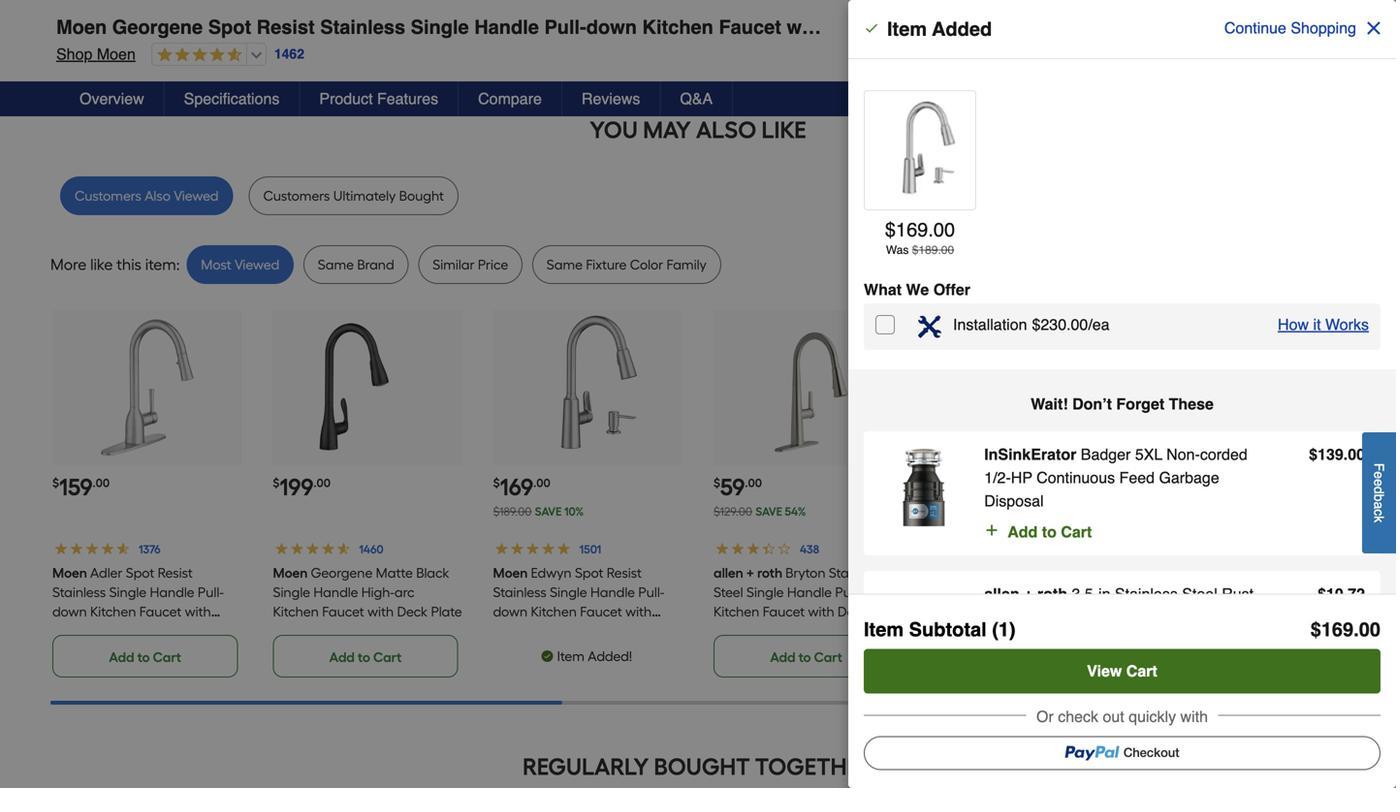 Task type: locate. For each thing, give the bounding box(es) containing it.
included right check circle filled icon
[[557, 642, 611, 659]]

included
[[1034, 623, 1087, 640], [985, 632, 1043, 650], [557, 642, 611, 659]]

plate down "3.5-"
[[1043, 604, 1074, 620]]

item left subtotal
[[864, 619, 904, 641]]

spot up 4.6 stars image
[[208, 16, 251, 38]]

with inside the bryton stainless steel single handle pull-down kitchen faucet with deck plate
[[808, 604, 835, 620]]

$ 169 .00 was $ 189 .00
[[885, 219, 956, 257]]

1 vertical spatial item
[[864, 619, 904, 641]]

0 horizontal spatial customers
[[75, 188, 142, 204]]

moen inside 169 list item
[[493, 565, 528, 581]]

product image for $ 10 . 72
[[880, 583, 969, 672]]

down inside tucker stainless steel single handle pull-down kitchen faucet with deck plate
[[1181, 604, 1215, 620]]

2 horizontal spatial resist
[[607, 565, 642, 581]]

stainless inside ashton stainless single handle pull-down kitchen faucet with deck plate and soap dispenser included
[[1016, 565, 1070, 581]]

save inside 59 list item
[[756, 505, 783, 519]]

1 vertical spatial $ 169 .00
[[1311, 619, 1381, 641]]

down inside adler spot resist stainless single handle pull- down kitchen faucet with deck plate
[[52, 604, 87, 620]]

single down 'edwyn'
[[550, 584, 588, 601]]

customers also viewed
[[75, 188, 219, 204]]

plate right checkmark icon
[[883, 16, 929, 38]]

0 horizontal spatial $ 169 .00
[[493, 473, 551, 501]]

1 horizontal spatial customers
[[263, 188, 330, 204]]

10% for 169
[[564, 505, 584, 519]]

georgene up high-
[[311, 565, 373, 581]]

spot right 'edwyn'
[[575, 565, 604, 581]]

to inside add to cart list item
[[799, 31, 811, 48]]

0 horizontal spatial 10%
[[564, 505, 584, 519]]

plate right lock
[[1189, 623, 1220, 640]]

save inside 179 list item
[[976, 505, 1003, 519]]

1 vertical spatial allen
[[985, 585, 1020, 603]]

1 horizontal spatial georgene
[[311, 565, 373, 581]]

$199.00
[[934, 505, 973, 519]]

item inside 169 list item
[[557, 648, 585, 665]]

similar
[[433, 256, 475, 273]]

feed
[[1120, 469, 1155, 487]]

with inside georgene matte black single handle high-arc kitchen faucet with deck plate
[[367, 604, 394, 620]]

179
[[941, 473, 974, 501]]

1 10% from the left
[[564, 505, 584, 519]]

spot for adler spot resist stainless single handle pull- down kitchen faucet with deck plate
[[126, 565, 154, 581]]

same
[[318, 256, 354, 273], [547, 256, 583, 273]]

to down tucker stainless steel single handle pull-down kitchen faucet with deck plate
[[1240, 649, 1252, 666]]

features
[[377, 90, 439, 108]]

resist inside edwyn spot resist stainless single handle pull- down kitchen faucet with deck plate and soap dispenser included
[[607, 565, 642, 581]]

edwyn spot resist stainless single handle pull- down kitchen faucet with deck plate and soap dispenser included
[[493, 565, 665, 659]]

roth left bryton
[[758, 565, 783, 581]]

don't
[[1073, 395, 1113, 413]]

2 customers from the left
[[263, 188, 330, 204]]

like
[[90, 255, 113, 274]]

added
[[932, 18, 992, 40]]

was
[[886, 243, 909, 257]]

$ 169 .00 up $189.00
[[493, 473, 551, 501]]

q&a
[[680, 90, 713, 108]]

save left the 54%
[[756, 505, 783, 519]]

add to cart list item
[[714, 0, 903, 60]]

allen + roth
[[714, 565, 783, 581], [985, 585, 1068, 603]]

and up item added!
[[562, 623, 587, 640]]

1 save from the left
[[535, 505, 562, 519]]

dispenser left item added!
[[493, 642, 554, 659]]

moen for adler spot resist stainless single handle pull- down kitchen faucet with deck plate
[[52, 565, 87, 581]]

included inside 3.5-in stainless steel rust resistant strainer with lock mount included
[[985, 632, 1043, 650]]

0 vertical spatial viewed
[[174, 188, 219, 204]]

169 up $189.00
[[500, 473, 534, 501]]

allen + roth up resistant
[[985, 585, 1068, 603]]

also up the item
[[145, 188, 171, 204]]

0 vertical spatial georgene
[[112, 16, 203, 38]]

save right $189.00
[[535, 505, 562, 519]]

10% right $189.00
[[564, 505, 584, 519]]

stainless down adler
[[52, 584, 106, 601]]

d
[[1372, 487, 1388, 494]]

also
[[696, 116, 757, 144], [145, 188, 171, 204]]

moen down "199"
[[273, 565, 308, 581]]

0 horizontal spatial same
[[318, 256, 354, 273]]

0 vertical spatial add to cart button
[[1084, 15, 1340, 67]]

these
[[1169, 395, 1214, 413]]

2 save from the left
[[756, 505, 783, 519]]

0 horizontal spatial allen + roth
[[714, 565, 783, 581]]

2 horizontal spatial save
[[976, 505, 1003, 519]]

169 left 00
[[921, 25, 967, 56]]

add inside '199' list item
[[329, 649, 355, 666]]

1 vertical spatial viewed
[[235, 256, 280, 273]]

kitchen inside the bryton stainless steel single handle pull-down kitchen faucet with deck plate
[[714, 604, 760, 620]]

0 vertical spatial roth
[[758, 565, 783, 581]]

resist right adler
[[158, 565, 193, 581]]

add inside the '99' list item
[[1211, 649, 1237, 666]]

1 horizontal spatial roth
[[1038, 585, 1068, 603]]

1 horizontal spatial +
[[1024, 585, 1033, 603]]

0 horizontal spatial save
[[535, 505, 562, 519]]

plate inside edwyn spot resist stainless single handle pull- down kitchen faucet with deck plate and soap dispenser included
[[527, 623, 558, 640]]

item added!
[[557, 648, 632, 665]]

product
[[320, 90, 373, 108]]

1 e from the top
[[1372, 472, 1388, 479]]

2 horizontal spatial spot
[[575, 565, 604, 581]]

this
[[117, 255, 141, 274]]

same left fixture
[[547, 256, 583, 273]]

included down "3.5-"
[[1034, 623, 1087, 640]]

save
[[535, 505, 562, 519], [756, 505, 783, 519], [976, 505, 1003, 519]]

plate inside adler spot resist stainless single handle pull- down kitchen faucet with deck plate
[[86, 623, 117, 640]]

add inside add to cart list item
[[770, 31, 796, 48]]

1 horizontal spatial soap
[[934, 623, 967, 640]]

save for 169
[[535, 505, 562, 519]]

roth left "3.5-"
[[1038, 585, 1068, 603]]

cart inside 159 list item
[[153, 649, 181, 666]]

plate inside the bryton stainless steel single handle pull-down kitchen faucet with deck plate
[[872, 604, 903, 620]]

to down adler spot resist stainless single handle pull- down kitchen faucet with deck plate
[[137, 649, 150, 666]]

1 horizontal spatial 10%
[[1006, 505, 1025, 519]]

to left checkmark icon
[[799, 31, 811, 48]]

strainer
[[1054, 609, 1108, 627]]

save inside 169 list item
[[535, 505, 562, 519]]

0 horizontal spatial allen
[[714, 565, 744, 581]]

steel down project source on the right bottom of the page
[[1183, 585, 1218, 603]]

199 list item
[[273, 310, 462, 678]]

10% down hp
[[1006, 505, 1025, 519]]

item subtotal (1)
[[864, 619, 1016, 641]]

item added
[[888, 18, 992, 40]]

single left high-
[[273, 584, 310, 601]]

georgene up 4.6 stars image
[[112, 16, 203, 38]]

1 horizontal spatial same
[[547, 256, 583, 273]]

color
[[630, 256, 664, 273]]

5xl
[[1136, 446, 1163, 464]]

0 horizontal spatial dispenser
[[493, 642, 554, 659]]

moen inside 159 list item
[[52, 565, 87, 581]]

to right shop moen
[[137, 31, 150, 48]]

plate up check circle filled icon
[[527, 623, 558, 640]]

0 vertical spatial item
[[888, 18, 927, 40]]

kitchen inside adler spot resist stainless single handle pull- down kitchen faucet with deck plate
[[90, 604, 136, 620]]

1 vertical spatial roth
[[1038, 585, 1068, 603]]

faucet inside edwyn spot resist stainless single handle pull- down kitchen faucet with deck plate and soap dispenser included
[[580, 604, 623, 620]]

save up plus image
[[976, 505, 1003, 519]]

1 vertical spatial .
[[1344, 585, 1348, 603]]

add inside 159 list item
[[109, 649, 134, 666]]

1 same from the left
[[318, 256, 354, 273]]

0 horizontal spatial +
[[747, 565, 755, 581]]

product image down delta
[[880, 583, 969, 672]]

with inside edwyn spot resist stainless single handle pull- down kitchen faucet with deck plate and soap dispenser included
[[626, 604, 652, 620]]

customers left ultimately on the left top
[[263, 188, 330, 204]]

$ inside $ 169 .00
[[493, 476, 500, 490]]

2 10% from the left
[[1006, 505, 1025, 519]]

single
[[411, 16, 469, 38], [1073, 565, 1111, 581], [109, 584, 147, 601], [273, 584, 310, 601], [550, 584, 588, 601], [747, 584, 784, 601], [1245, 584, 1282, 601]]

deck inside edwyn spot resist stainless single handle pull- down kitchen faucet with deck plate and soap dispenser included
[[493, 623, 524, 640]]

specifications button
[[165, 81, 300, 116]]

.00 inside $ 199 .00
[[314, 476, 331, 490]]

$ 139 .00
[[1310, 446, 1366, 464]]

to inside 179 list item
[[1019, 649, 1032, 666]]

to down resistant
[[1019, 649, 1032, 666]]

single up "3.5-"
[[1073, 565, 1111, 581]]

0 horizontal spatial georgene
[[112, 16, 203, 38]]

same fixture color family
[[547, 256, 707, 273]]

product image
[[869, 99, 974, 204], [880, 443, 969, 533], [880, 583, 969, 672]]

pull-
[[545, 16, 587, 38], [198, 584, 224, 601], [639, 584, 665, 601], [835, 584, 861, 601], [982, 584, 1008, 601], [1155, 604, 1181, 620]]

add to cart inside 159 list item
[[109, 649, 181, 666]]

stainless right ashton
[[1016, 565, 1070, 581]]

ashton
[[970, 565, 1013, 581]]

0 vertical spatial $ 169 .00
[[493, 473, 551, 501]]

add to cart link inside the '99' list item
[[1155, 635, 1340, 678]]

item
[[888, 18, 927, 40], [864, 619, 904, 641], [557, 648, 585, 665]]

10% inside 169 list item
[[564, 505, 584, 519]]

spot right adler
[[126, 565, 154, 581]]

moen for georgene matte black single handle high-arc kitchen faucet with deck plate
[[273, 565, 308, 581]]

overview button
[[60, 81, 165, 116]]

similar price
[[433, 256, 508, 273]]

regularly bought together
[[523, 753, 874, 781]]

0 horizontal spatial .
[[967, 25, 974, 56]]

1 horizontal spatial resist
[[257, 16, 315, 38]]

0 vertical spatial +
[[747, 565, 755, 581]]

2 vertical spatial item
[[557, 648, 585, 665]]

$ 169 . 00
[[906, 25, 1004, 56]]

handle inside the bryton stainless steel single handle pull-down kitchen faucet with deck plate
[[787, 584, 832, 601]]

0 vertical spatial dispenser
[[970, 623, 1031, 640]]

.00 inside $ 99 .00
[[1187, 476, 1204, 490]]

allen down $129.00
[[714, 565, 744, 581]]

1 vertical spatial allen + roth
[[985, 585, 1068, 603]]

soap inside edwyn spot resist stainless single handle pull- down kitchen faucet with deck plate and soap dispenser included
[[590, 623, 622, 640]]

more
[[50, 255, 87, 274]]

dispenser down ashton
[[970, 623, 1031, 640]]

adler
[[90, 565, 123, 581]]

and inside edwyn spot resist stainless single handle pull- down kitchen faucet with deck plate and soap dispenser included
[[562, 623, 587, 640]]

roth inside 59 list item
[[758, 565, 783, 581]]

viewed right most
[[235, 256, 280, 273]]

plate
[[883, 16, 929, 38], [431, 604, 462, 620], [872, 604, 903, 620], [1043, 604, 1074, 620], [86, 623, 117, 640], [527, 623, 558, 640], [1189, 623, 1220, 640]]

c
[[1372, 509, 1388, 516]]

project
[[1155, 565, 1198, 581]]

2 same from the left
[[547, 256, 583, 273]]

+ up resistant
[[1024, 585, 1033, 603]]

cart inside 59 list item
[[814, 649, 843, 666]]

source
[[1201, 565, 1244, 581]]

item right check circle filled icon
[[557, 648, 585, 665]]

54%
[[785, 505, 806, 519]]

to
[[137, 31, 150, 48], [358, 31, 370, 48], [578, 31, 591, 48], [799, 31, 811, 48], [1019, 31, 1032, 48], [1240, 31, 1252, 48], [1204, 32, 1219, 49], [1042, 523, 1057, 541], [137, 649, 150, 666], [358, 649, 370, 666], [799, 649, 811, 666], [1019, 649, 1032, 666], [1240, 649, 1252, 666]]

single inside edwyn spot resist stainless single handle pull- down kitchen faucet with deck plate and soap dispenser included
[[550, 584, 588, 601]]

corded
[[1201, 446, 1248, 464]]

kitchen inside edwyn spot resist stainless single handle pull- down kitchen faucet with deck plate and soap dispenser included
[[531, 604, 577, 620]]

with
[[787, 16, 826, 38], [185, 604, 211, 620], [367, 604, 394, 620], [626, 604, 652, 620], [808, 604, 835, 620], [980, 604, 1006, 620], [1313, 604, 1340, 620], [1112, 609, 1140, 627], [1181, 708, 1209, 726]]

1 vertical spatial and
[[562, 623, 587, 640]]

and
[[1078, 604, 1103, 620], [562, 623, 587, 640]]

add to cart link inside 59 list item
[[714, 635, 899, 678]]

1 horizontal spatial allen
[[985, 585, 1020, 603]]

stainless down 'edwyn'
[[493, 584, 547, 601]]

to inside '199' list item
[[358, 649, 370, 666]]

down inside ashton stainless single handle pull-down kitchen faucet with deck plate and soap dispenser included
[[1008, 584, 1043, 601]]

like
[[762, 116, 807, 144]]

what we offer
[[864, 281, 971, 299]]

1 horizontal spatial save
[[756, 505, 783, 519]]

0 vertical spatial allen
[[714, 565, 744, 581]]

installation
[[953, 316, 1028, 334]]

stainless up lock
[[1115, 585, 1178, 603]]

to down georgene matte black single handle high-arc kitchen faucet with deck plate
[[358, 649, 370, 666]]

cart
[[153, 31, 181, 48], [373, 31, 402, 48], [594, 31, 622, 48], [814, 31, 843, 48], [1035, 31, 1063, 48], [1255, 31, 1284, 48], [1223, 32, 1254, 49], [1061, 523, 1092, 541], [153, 649, 181, 666], [373, 649, 402, 666], [814, 649, 843, 666], [1035, 649, 1063, 666], [1255, 649, 1284, 666], [1127, 662, 1158, 680]]

plate down black
[[431, 604, 462, 620]]

stainless down 'project'
[[1155, 584, 1208, 601]]

viewed up :
[[174, 188, 219, 204]]

1 vertical spatial product image
[[880, 443, 969, 533]]

adler spot resist stainless single handle pull- down kitchen faucet with deck plate
[[52, 565, 224, 640]]

1 horizontal spatial and
[[1078, 604, 1103, 620]]

resist for edwyn spot resist stainless single handle pull- down kitchen faucet with deck plate and soap dispenser included
[[607, 565, 642, 581]]

moen left adler
[[52, 565, 87, 581]]

single down tucker
[[1245, 584, 1282, 601]]

single down $129.00 save 54%
[[747, 584, 784, 601]]

item for item subtotal (1)
[[864, 619, 904, 641]]

faucet inside the bryton stainless steel single handle pull-down kitchen faucet with deck plate
[[763, 604, 805, 620]]

wait!
[[1031, 395, 1069, 413]]

plate down adler
[[86, 623, 117, 640]]

moen left 'edwyn'
[[493, 565, 528, 581]]

single down adler
[[109, 584, 147, 601]]

169 down 10
[[1322, 619, 1354, 641]]

2 e from the top
[[1372, 479, 1388, 487]]

steel down the source
[[1212, 584, 1241, 601]]

add to cart inside list item
[[770, 31, 843, 48]]

down
[[587, 16, 637, 38], [861, 584, 896, 601], [1008, 584, 1043, 601], [52, 604, 87, 620], [493, 604, 528, 620], [1181, 604, 1215, 620]]

1 customers from the left
[[75, 188, 142, 204]]

plate inside georgene matte black single handle high-arc kitchen faucet with deck plate
[[431, 604, 462, 620]]

stainless inside adler spot resist stainless single handle pull- down kitchen faucet with deck plate
[[52, 584, 106, 601]]

$ 169 .00 down '$ 10 . 72'
[[1311, 619, 1381, 641]]

to left continue
[[1204, 32, 1219, 49]]

1 horizontal spatial $ 169 .00
[[1311, 619, 1381, 641]]

item right checkmark icon
[[888, 18, 927, 40]]

checkmark image
[[864, 20, 880, 36]]

$189.00
[[493, 505, 532, 519]]

steel inside the bryton stainless steel single handle pull-down kitchen faucet with deck plate
[[714, 584, 744, 601]]

e up b
[[1372, 479, 1388, 487]]

1 vertical spatial also
[[145, 188, 171, 204]]

.00 inside $ 179 .00
[[974, 476, 991, 490]]

3.5-in stainless steel rust resistant strainer with lock mount included
[[985, 585, 1254, 650]]

lock
[[1144, 609, 1177, 627]]

how
[[1278, 316, 1310, 334]]

1 horizontal spatial also
[[696, 116, 757, 144]]

soap up the added!
[[590, 623, 622, 640]]

1 horizontal spatial .
[[1344, 585, 1348, 603]]

handle inside adler spot resist stainless single handle pull- down kitchen faucet with deck plate
[[150, 584, 195, 601]]

also down q&a
[[696, 116, 757, 144]]

1 soap from the left
[[590, 623, 622, 640]]

viewed
[[174, 188, 219, 204], [235, 256, 280, 273]]

moen georgene spot resist stainless single handle pull-down kitchen faucet with deck plate
[[56, 16, 929, 38]]

0 vertical spatial allen + roth
[[714, 565, 783, 581]]

59 list item
[[714, 310, 903, 678]]

10% inside 179 list item
[[1006, 505, 1025, 519]]

georgene inside georgene matte black single handle high-arc kitchen faucet with deck plate
[[311, 565, 373, 581]]

f e e d b a c k button
[[1363, 432, 1397, 554]]

customers up like
[[75, 188, 142, 204]]

0 horizontal spatial spot
[[126, 565, 154, 581]]

2 soap from the left
[[934, 623, 967, 640]]

169 up was
[[896, 219, 929, 241]]

regularly bought together heading
[[50, 748, 1346, 787]]

deck inside the bryton stainless steel single handle pull-down kitchen faucet with deck plate
[[838, 604, 869, 620]]

moen up shop
[[56, 16, 107, 38]]

allen down ashton
[[985, 585, 1020, 603]]

allen + roth left bryton
[[714, 565, 783, 581]]

e up d
[[1372, 472, 1388, 479]]

product image left 1/2-
[[880, 443, 969, 533]]

$ 10 . 72
[[1318, 585, 1366, 603]]

stainless
[[320, 16, 406, 38], [829, 565, 883, 581], [1016, 565, 1070, 581], [52, 584, 106, 601], [493, 584, 547, 601], [1155, 584, 1208, 601], [1115, 585, 1178, 603]]

0 vertical spatial and
[[1078, 604, 1103, 620]]

$129.00 save 54%
[[714, 505, 806, 519]]

soap left (1)
[[934, 623, 967, 640]]

1 vertical spatial georgene
[[311, 565, 373, 581]]

to down the bryton stainless steel single handle pull-down kitchen faucet with deck plate
[[799, 649, 811, 666]]

deck inside adler spot resist stainless single handle pull- down kitchen faucet with deck plate
[[52, 623, 83, 640]]

and inside ashton stainless single handle pull-down kitchen faucet with deck plate and soap dispenser included
[[1078, 604, 1103, 620]]

or check out quickly with
[[1037, 708, 1209, 726]]

product image up $ 169 .00 was $ 189 .00
[[869, 99, 974, 204]]

f
[[1372, 463, 1388, 472]]

0 vertical spatial product image
[[869, 99, 974, 204]]

k
[[1372, 516, 1388, 523]]

shopping
[[1291, 19, 1357, 37]]

0 horizontal spatial soap
[[590, 623, 622, 640]]

spot inside adler spot resist stainless single handle pull- down kitchen faucet with deck plate
[[126, 565, 154, 581]]

handle inside ashton stainless single handle pull-down kitchen faucet with deck plate and soap dispenser included
[[934, 584, 979, 601]]

cart inside 179 list item
[[1035, 649, 1063, 666]]

resist up 1462
[[257, 16, 315, 38]]

1 horizontal spatial viewed
[[235, 256, 280, 273]]

0 horizontal spatial roth
[[758, 565, 783, 581]]

0 horizontal spatial resist
[[158, 565, 193, 581]]

close image
[[1365, 18, 1384, 38]]

single inside ashton stainless single handle pull-down kitchen faucet with deck plate and soap dispenser included
[[1073, 565, 1111, 581]]

same left 'brand'
[[318, 256, 354, 273]]

to inside the '99' list item
[[1240, 649, 1252, 666]]

steel down $129.00
[[714, 584, 744, 601]]

add to cart link inside 159 list item
[[52, 635, 238, 678]]

item
[[145, 255, 176, 274]]

included down resistant
[[985, 632, 1043, 650]]

$ inside $ 99 .00
[[1155, 476, 1162, 490]]

steel inside tucker stainless steel single handle pull-down kitchen faucet with deck plate
[[1212, 584, 1241, 601]]

plate left subtotal
[[872, 604, 903, 620]]

stainless right bryton
[[829, 565, 883, 581]]

1 vertical spatial dispenser
[[493, 642, 554, 659]]

to inside 159 list item
[[137, 649, 150, 666]]

0 vertical spatial .
[[967, 25, 974, 56]]

169 inside list item
[[500, 473, 534, 501]]

+ left bryton
[[747, 565, 755, 581]]

tucker
[[1247, 565, 1288, 581]]

with inside 3.5-in stainless steel rust resistant strainer with lock mount included
[[1112, 609, 1140, 627]]

and down "3.5-"
[[1078, 604, 1103, 620]]

0 horizontal spatial and
[[562, 623, 587, 640]]

with inside tucker stainless steel single handle pull-down kitchen faucet with deck plate
[[1313, 604, 1340, 620]]

resist right 'edwyn'
[[607, 565, 642, 581]]

1 horizontal spatial dispenser
[[970, 623, 1031, 640]]

1 horizontal spatial allen + roth
[[985, 585, 1068, 603]]

spot inside edwyn spot resist stainless single handle pull- down kitchen faucet with deck plate and soap dispenser included
[[575, 565, 604, 581]]

insinkerator
[[985, 446, 1077, 464]]

3 save from the left
[[976, 505, 1003, 519]]

2 vertical spatial product image
[[880, 583, 969, 672]]

1 vertical spatial add to cart button
[[985, 521, 1092, 544]]



Task type: vqa. For each thing, say whether or not it's contained in the screenshot.
Works
yes



Task type: describe. For each thing, give the bounding box(es) containing it.
wait! don't forget these
[[1031, 395, 1214, 413]]

with inside ashton stainless single handle pull-down kitchen faucet with deck plate and soap dispenser included
[[980, 604, 1006, 620]]

$ 59 .00
[[714, 473, 762, 501]]

edwyn
[[531, 565, 572, 581]]

plus image
[[985, 521, 1000, 540]]

out
[[1103, 708, 1125, 726]]

kitchen inside tucker stainless steel single handle pull-down kitchen faucet with deck plate
[[1219, 604, 1265, 620]]

1462
[[274, 46, 305, 62]]

down inside the bryton stainless steel single handle pull-down kitchen faucet with deck plate
[[861, 584, 896, 601]]

. for 00
[[967, 25, 974, 56]]

single inside the bryton stainless steel single handle pull-down kitchen faucet with deck plate
[[747, 584, 784, 601]]

forget
[[1117, 395, 1165, 413]]

to inside 59 list item
[[799, 649, 811, 666]]

product features
[[320, 90, 439, 108]]

handle inside tucker stainless steel single handle pull-down kitchen faucet with deck plate
[[1285, 584, 1330, 601]]

or
[[1037, 708, 1054, 726]]

cart inside the '99' list item
[[1255, 649, 1284, 666]]

add to cart inside '199' list item
[[329, 649, 402, 666]]

.00 inside $ 59 .00
[[745, 476, 762, 490]]

99
[[1162, 473, 1187, 501]]

badger 5xl non-corded 1/2-hp continuous feed garbage disposal
[[985, 446, 1248, 510]]

169 list item
[[493, 310, 683, 678]]

included inside ashton stainless single handle pull-down kitchen faucet with deck plate and soap dispenser included
[[1034, 623, 1087, 640]]

deck inside georgene matte black single handle high-arc kitchen faucet with deck plate
[[397, 604, 428, 620]]

steel for project source
[[1212, 584, 1241, 601]]

$ 99 .00
[[1155, 473, 1204, 501]]

0 vertical spatial also
[[696, 116, 757, 144]]

4.6 stars image
[[152, 47, 242, 65]]

b
[[1372, 494, 1388, 502]]

same for same brand
[[318, 256, 354, 273]]

f e e d b a c k
[[1372, 463, 1388, 523]]

same for same fixture color family
[[547, 256, 583, 273]]

check
[[1058, 708, 1099, 726]]

cart inside list item
[[814, 31, 843, 48]]

72
[[1348, 585, 1366, 603]]

most
[[201, 256, 231, 273]]

soap inside ashton stainless single handle pull-down kitchen faucet with deck plate and soap dispenser included
[[934, 623, 967, 640]]

stainless inside tucker stainless steel single handle pull-down kitchen faucet with deck plate
[[1155, 584, 1208, 601]]

we
[[906, 281, 929, 299]]

10% for 179
[[1006, 505, 1025, 519]]

+ inside 59 list item
[[747, 565, 755, 581]]

may
[[643, 116, 691, 144]]

kitchen inside georgene matte black single handle high-arc kitchen faucet with deck plate
[[273, 604, 319, 620]]

/ea
[[1089, 316, 1110, 334]]

ultimately
[[333, 188, 396, 204]]

00
[[974, 25, 1004, 56]]

steel for allen + roth
[[714, 584, 744, 601]]

item for item added!
[[557, 648, 585, 665]]

add to cart inside 59 list item
[[770, 649, 843, 666]]

check circle filled image
[[540, 649, 555, 664]]

0 horizontal spatial viewed
[[174, 188, 219, 204]]

single inside adler spot resist stainless single handle pull- down kitchen faucet with deck plate
[[109, 584, 147, 601]]

pull- inside edwyn spot resist stainless single handle pull- down kitchen faucet with deck plate and soap dispenser included
[[639, 584, 665, 601]]

169 inside $ 169 .00 was $ 189 .00
[[896, 219, 929, 241]]

allen + roth inside 59 list item
[[714, 565, 783, 581]]

$ inside the $ 159 .00
[[52, 476, 59, 490]]

chat invite button image
[[1308, 717, 1368, 776]]

regularly
[[523, 753, 649, 781]]

pull- inside the bryton stainless steel single handle pull-down kitchen faucet with deck plate
[[835, 584, 861, 601]]

shop
[[56, 45, 93, 63]]

to up product features
[[358, 31, 370, 48]]

works
[[1326, 316, 1370, 334]]

customers for customers ultimately bought
[[263, 188, 330, 204]]

matte
[[376, 565, 413, 581]]

230
[[1041, 316, 1067, 334]]

arc
[[394, 584, 415, 601]]

pull- inside adler spot resist stainless single handle pull- down kitchen faucet with deck plate
[[198, 584, 224, 601]]

most viewed
[[201, 256, 280, 273]]

continue
[[1225, 19, 1287, 37]]

deck inside ashton stainless single handle pull-down kitchen faucet with deck plate and soap dispenser included
[[1009, 604, 1040, 620]]

faucet inside georgene matte black single handle high-arc kitchen faucet with deck plate
[[322, 604, 364, 620]]

subtotal
[[910, 619, 987, 641]]

continuous
[[1037, 469, 1116, 487]]

1 vertical spatial +
[[1024, 585, 1033, 603]]

quickly
[[1129, 708, 1177, 726]]

together
[[755, 753, 874, 781]]

customers for customers also viewed
[[75, 188, 142, 204]]

tucker stainless steel single handle pull-down kitchen faucet with deck plate
[[1155, 565, 1340, 640]]

a
[[1372, 502, 1388, 509]]

view cart button
[[864, 649, 1381, 694]]

bryton stainless steel single handle pull-down kitchen faucet with deck plate
[[714, 565, 903, 620]]

resist for adler spot resist stainless single handle pull- down kitchen faucet with deck plate
[[158, 565, 193, 581]]

$ 159 .00
[[52, 473, 110, 501]]

handle inside edwyn spot resist stainless single handle pull- down kitchen faucet with deck plate and soap dispenser included
[[591, 584, 636, 601]]

more like this item :
[[50, 255, 180, 274]]

add to cart inside the '99' list item
[[1211, 649, 1284, 666]]

allen inside 59 list item
[[714, 565, 744, 581]]

10
[[1327, 585, 1344, 603]]

single inside tucker stainless steel single handle pull-down kitchen faucet with deck plate
[[1245, 584, 1282, 601]]

installation $ 230 .00 /ea
[[953, 316, 1110, 334]]

customers ultimately bought
[[263, 188, 444, 204]]

to down disposal
[[1042, 523, 1057, 541]]

continue shopping
[[1225, 19, 1357, 37]]

.00 inside the $ 159 .00
[[93, 476, 110, 490]]

179 list item
[[934, 310, 1124, 678]]

faucet inside ashton stainless single handle pull-down kitchen faucet with deck plate and soap dispenser included
[[934, 604, 977, 620]]

brand
[[357, 256, 394, 273]]

. for 72
[[1344, 585, 1348, 603]]

to left shopping
[[1240, 31, 1252, 48]]

item for item added
[[888, 18, 927, 40]]

moen for edwyn spot resist stainless single handle pull- down kitchen faucet with deck plate and soap dispenser included
[[493, 565, 528, 581]]

reviews
[[582, 90, 641, 108]]

spot for edwyn spot resist stainless single handle pull- down kitchen faucet with deck plate and soap dispenser included
[[575, 565, 604, 581]]

dispenser inside ashton stainless single handle pull-down kitchen faucet with deck plate and soap dispenser included
[[970, 623, 1031, 640]]

view
[[1088, 662, 1123, 680]]

$ inside $ 59 .00
[[714, 476, 721, 490]]

dispenser inside edwyn spot resist stainless single handle pull- down kitchen faucet with deck plate and soap dispenser included
[[493, 642, 554, 659]]

add inside 59 list item
[[770, 649, 796, 666]]

99 list item
[[1155, 310, 1344, 678]]

stainless inside the bryton stainless steel single handle pull-down kitchen faucet with deck plate
[[829, 565, 883, 581]]

.00 inside $ 169 .00
[[534, 476, 551, 490]]

1 horizontal spatial spot
[[208, 16, 251, 38]]

specifications
[[184, 90, 280, 108]]

add to cart link inside list item
[[714, 17, 899, 60]]

to up reviews
[[578, 31, 591, 48]]

it
[[1314, 316, 1322, 334]]

add to cart link inside 179 list item
[[934, 635, 1120, 678]]

1/2-
[[985, 469, 1011, 487]]

159 list item
[[52, 310, 242, 678]]

189
[[919, 243, 938, 257]]

overview
[[80, 90, 144, 108]]

save for 179
[[976, 505, 1003, 519]]

offer
[[934, 281, 971, 299]]

included inside edwyn spot resist stainless single handle pull- down kitchen faucet with deck plate and soap dispenser included
[[557, 642, 611, 659]]

garbage
[[1160, 469, 1220, 487]]

cart inside '199' list item
[[373, 649, 402, 666]]

resistant
[[985, 609, 1049, 627]]

georgene matte black single handle high-arc kitchen faucet with deck plate
[[273, 565, 462, 620]]

:
[[176, 255, 180, 274]]

pull- inside ashton stainless single handle pull-down kitchen faucet with deck plate and soap dispenser included
[[982, 584, 1008, 601]]

delta
[[934, 565, 967, 581]]

$129.00
[[714, 505, 753, 519]]

199
[[280, 473, 314, 501]]

add to cart link inside '199' list item
[[273, 635, 458, 678]]

$ inside $ 179 .00
[[934, 476, 941, 490]]

plate inside tucker stainless steel single handle pull-down kitchen faucet with deck plate
[[1189, 623, 1220, 640]]

compare button
[[459, 81, 563, 116]]

add to cart inside 179 list item
[[991, 649, 1063, 666]]

$ 169 .00 inside 169 list item
[[493, 473, 551, 501]]

rust
[[1222, 585, 1254, 603]]

non-
[[1167, 446, 1201, 464]]

family
[[667, 256, 707, 273]]

faucet inside adler spot resist stainless single handle pull- down kitchen faucet with deck plate
[[139, 604, 182, 620]]

single up features
[[411, 16, 469, 38]]

stainless up product features
[[320, 16, 406, 38]]

ashton stainless single handle pull-down kitchen faucet with deck plate and soap dispenser included
[[934, 565, 1111, 640]]

bought
[[654, 753, 750, 781]]

bryton
[[786, 565, 826, 581]]

159
[[59, 473, 93, 501]]

black
[[416, 565, 449, 581]]

pull- inside tucker stainless steel single handle pull-down kitchen faucet with deck plate
[[1155, 604, 1181, 620]]

assembly image
[[919, 315, 942, 339]]

you may also like
[[590, 116, 807, 144]]

faucet inside tucker stainless steel single handle pull-down kitchen faucet with deck plate
[[1268, 604, 1310, 620]]

to right 00
[[1019, 31, 1032, 48]]

$199.00 save 10%
[[934, 505, 1025, 519]]

kitchen inside ashton stainless single handle pull-down kitchen faucet with deck plate and soap dispenser included
[[1046, 584, 1092, 601]]

moen right shop
[[97, 45, 136, 63]]

save for 59
[[756, 505, 783, 519]]

added!
[[588, 648, 632, 665]]

add inside 179 list item
[[991, 649, 1016, 666]]

disposal
[[985, 492, 1044, 510]]

single inside georgene matte black single handle high-arc kitchen faucet with deck plate
[[273, 584, 310, 601]]

fixture
[[586, 256, 627, 273]]

0 horizontal spatial also
[[145, 188, 171, 204]]

with inside adler spot resist stainless single handle pull- down kitchen faucet with deck plate
[[185, 604, 211, 620]]

stainless inside 3.5-in stainless steel rust resistant strainer with lock mount included
[[1115, 585, 1178, 603]]

$ 179 .00
[[934, 473, 991, 501]]

handle inside georgene matte black single handle high-arc kitchen faucet with deck plate
[[313, 584, 358, 601]]

price
[[478, 256, 508, 273]]

product image for $ 139 .00
[[880, 443, 969, 533]]

stainless inside edwyn spot resist stainless single handle pull- down kitchen faucet with deck plate and soap dispenser included
[[493, 584, 547, 601]]



